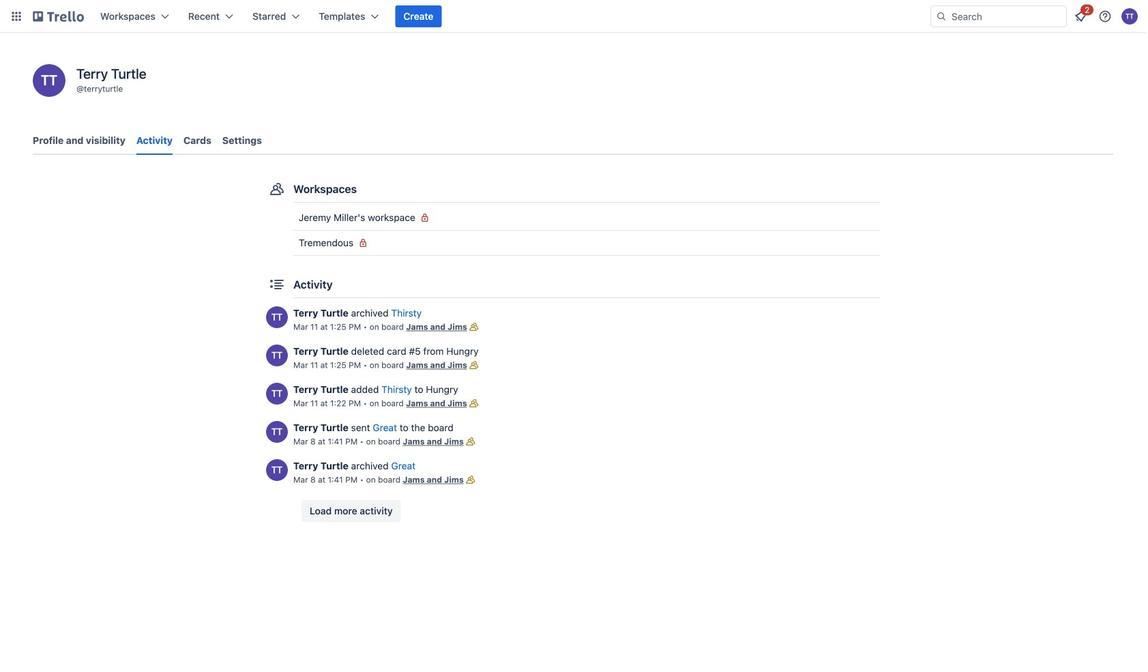 Task type: vqa. For each thing, say whether or not it's contained in the screenshot.
"Your Boards With 4 Items" element
no



Task type: locate. For each thing, give the bounding box(es) containing it.
all members of the workspace can see and edit this board. image
[[467, 358, 481, 372], [467, 397, 481, 410], [464, 473, 478, 487]]

Search field
[[947, 7, 1067, 26]]

terry turtle (terryturtle) image
[[1122, 8, 1139, 25], [33, 64, 66, 97], [266, 306, 288, 328], [266, 421, 288, 443], [266, 459, 288, 481]]

terry turtle (terryturtle) image
[[266, 345, 288, 367], [266, 383, 288, 405]]

sm image
[[356, 236, 370, 250]]

back to home image
[[33, 5, 84, 27]]

search image
[[937, 11, 947, 22]]

0 vertical spatial terry turtle (terryturtle) image
[[266, 345, 288, 367]]

0 vertical spatial all members of the workspace can see and edit this board. image
[[467, 358, 481, 372]]

2 notifications image
[[1073, 8, 1089, 25]]

all members of the workspace can see and edit this board. image
[[467, 320, 481, 334], [464, 435, 478, 448]]

2 vertical spatial all members of the workspace can see and edit this board. image
[[464, 473, 478, 487]]

1 vertical spatial all members of the workspace can see and edit this board. image
[[467, 397, 481, 410]]

sm image
[[418, 211, 432, 225]]

1 vertical spatial terry turtle (terryturtle) image
[[266, 383, 288, 405]]

open information menu image
[[1099, 10, 1113, 23]]

2 terry turtle (terryturtle) image from the top
[[266, 383, 288, 405]]



Task type: describe. For each thing, give the bounding box(es) containing it.
1 terry turtle (terryturtle) image from the top
[[266, 345, 288, 367]]

all members of the workspace can see and edit this board. image for 1st terry turtle (terryturtle) icon from the top
[[467, 358, 481, 372]]

primary element
[[0, 0, 1147, 33]]

0 vertical spatial all members of the workspace can see and edit this board. image
[[467, 320, 481, 334]]

1 vertical spatial all members of the workspace can see and edit this board. image
[[464, 435, 478, 448]]

all members of the workspace can see and edit this board. image for first terry turtle (terryturtle) icon from the bottom
[[467, 397, 481, 410]]

terry turtle (terryturtle) image inside primary element
[[1122, 8, 1139, 25]]



